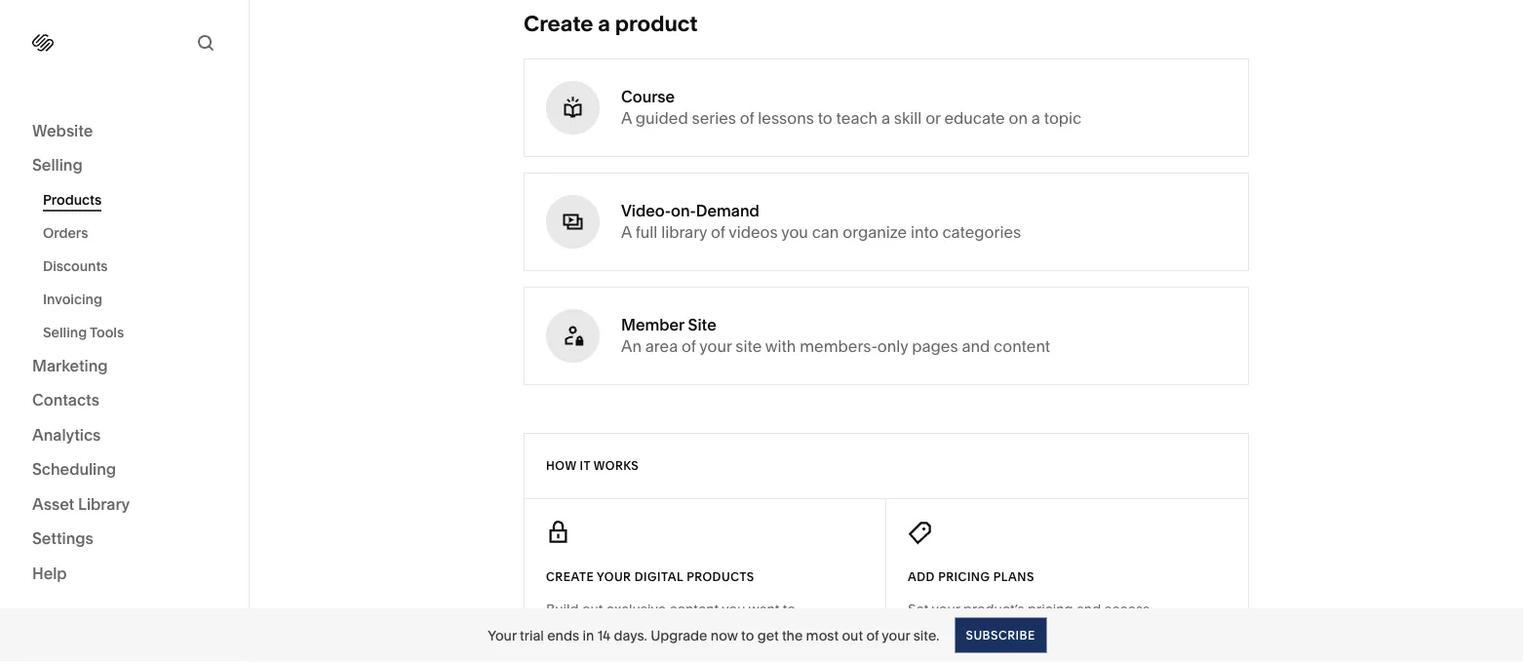 Task type: vqa. For each thing, say whether or not it's contained in the screenshot.
the to to the middle
yes



Task type: describe. For each thing, give the bounding box(es) containing it.
0 horizontal spatial a
[[598, 10, 611, 37]]

selling for selling tools
[[43, 324, 87, 341]]

2 vertical spatial to
[[741, 627, 754, 644]]

member
[[621, 316, 685, 335]]

library
[[661, 223, 707, 242]]

invoicing link
[[43, 283, 227, 316]]

access
[[1105, 601, 1150, 618]]

site. inside build out exclusive content you want to sell on your site.
[[623, 623, 649, 639]]

set your product's pricing and access rules, or bundle products together.
[[908, 601, 1150, 639]]

your up exclusive
[[597, 570, 632, 584]]

selling tools
[[43, 324, 124, 341]]

together.
[[1073, 623, 1131, 639]]

create your digital products
[[546, 570, 755, 584]]

area
[[646, 337, 678, 356]]

want
[[749, 601, 780, 618]]

on-
[[671, 201, 696, 220]]

selling for selling
[[32, 156, 83, 175]]

of right most
[[867, 627, 879, 644]]

in
[[583, 627, 594, 644]]

most
[[806, 627, 839, 644]]

demand
[[696, 201, 760, 220]]

a inside video-on-demand a full library of videos you can organize into categories
[[621, 223, 632, 242]]

invoicing
[[43, 291, 102, 308]]

0 horizontal spatial pricing
[[938, 570, 990, 584]]

a inside the 'course a guided series of lessons to teach a skill or educate on a topic'
[[621, 109, 632, 128]]

can
[[812, 223, 839, 242]]

teach
[[837, 109, 878, 128]]

exclusive
[[607, 601, 666, 618]]

website link
[[32, 120, 217, 143]]

settings
[[32, 529, 93, 548]]

your inside member site an area of your site with members-only pages and content
[[700, 337, 732, 356]]

marketing link
[[32, 355, 217, 378]]

how
[[546, 459, 577, 473]]

add pricing plans
[[908, 570, 1035, 584]]

selling tools link
[[43, 316, 227, 349]]

selling link
[[32, 155, 217, 178]]

build out exclusive content you want to sell on your site.
[[546, 601, 796, 639]]

and inside member site an area of your site with members-only pages and content
[[962, 337, 990, 356]]

video-
[[621, 201, 671, 220]]

1 horizontal spatial a
[[882, 109, 891, 128]]

tools
[[90, 324, 124, 341]]

with
[[765, 337, 796, 356]]

contacts
[[32, 391, 99, 410]]

of inside the 'course a guided series of lessons to teach a skill or educate on a topic'
[[740, 109, 754, 128]]

website
[[32, 121, 93, 140]]

lessons
[[758, 109, 814, 128]]

videos
[[729, 223, 778, 242]]

educate
[[945, 109, 1005, 128]]

topic
[[1044, 109, 1082, 128]]

only
[[878, 337, 908, 356]]

help link
[[32, 563, 67, 584]]

or inside set your product's pricing and access rules, or bundle products together.
[[946, 623, 960, 639]]

to for lessons
[[818, 109, 833, 128]]

sell
[[546, 623, 568, 639]]

discounts
[[43, 258, 108, 275]]

asset library link
[[32, 494, 217, 516]]

orders link
[[43, 217, 227, 250]]

subscribe button
[[955, 618, 1046, 653]]

it
[[580, 459, 591, 473]]

ends
[[547, 627, 579, 644]]

product's
[[964, 601, 1025, 618]]

or inside the 'course a guided series of lessons to teach a skill or educate on a topic'
[[926, 109, 941, 128]]

1 horizontal spatial out
[[842, 627, 863, 644]]

scheduling
[[32, 460, 116, 479]]

of inside member site an area of your site with members-only pages and content
[[682, 337, 696, 356]]

out inside build out exclusive content you want to sell on your site.
[[582, 601, 603, 618]]

the
[[782, 627, 803, 644]]

site
[[688, 316, 717, 335]]

into
[[911, 223, 939, 242]]

plans
[[994, 570, 1035, 584]]

content inside build out exclusive content you want to sell on your site.
[[670, 601, 719, 618]]

digital
[[635, 570, 684, 584]]



Task type: locate. For each thing, give the bounding box(es) containing it.
on right sell
[[571, 623, 588, 639]]

your down site
[[700, 337, 732, 356]]

to right want
[[783, 601, 796, 618]]

of
[[740, 109, 754, 128], [711, 223, 725, 242], [682, 337, 696, 356], [867, 627, 879, 644]]

0 horizontal spatial out
[[582, 601, 603, 618]]

2 horizontal spatial to
[[818, 109, 833, 128]]

pricing
[[938, 570, 990, 584], [1028, 601, 1073, 618]]

asset library
[[32, 495, 130, 514]]

analytics link
[[32, 424, 217, 447]]

now
[[711, 627, 738, 644]]

on inside the 'course a guided series of lessons to teach a skill or educate on a topic'
[[1009, 109, 1028, 128]]

subscribe
[[966, 628, 1036, 642]]

0 vertical spatial and
[[962, 337, 990, 356]]

get
[[758, 627, 779, 644]]

selling
[[32, 156, 83, 175], [43, 324, 87, 341]]

0 horizontal spatial content
[[670, 601, 719, 618]]

and up together.
[[1077, 601, 1101, 618]]

member site an area of your site with members-only pages and content
[[621, 316, 1051, 356]]

pricing right add
[[938, 570, 990, 584]]

organize
[[843, 223, 907, 242]]

a left topic
[[1032, 109, 1041, 128]]

out up in
[[582, 601, 603, 618]]

1 horizontal spatial products
[[1011, 623, 1070, 639]]

create for create your digital products
[[546, 570, 594, 584]]

to left get
[[741, 627, 754, 644]]

series
[[692, 109, 736, 128]]

site. down set
[[914, 627, 940, 644]]

0 horizontal spatial products
[[687, 570, 755, 584]]

create
[[524, 10, 594, 37], [546, 570, 594, 584]]

discounts link
[[43, 250, 227, 283]]

1 horizontal spatial on
[[1009, 109, 1028, 128]]

2 horizontal spatial a
[[1032, 109, 1041, 128]]

0 horizontal spatial you
[[722, 601, 746, 618]]

categories
[[943, 223, 1021, 242]]

scheduling link
[[32, 459, 217, 482]]

pages
[[912, 337, 958, 356]]

out
[[582, 601, 603, 618], [842, 627, 863, 644]]

0 vertical spatial you
[[781, 223, 808, 242]]

selling up marketing on the bottom
[[43, 324, 87, 341]]

full
[[636, 223, 658, 242]]

you inside video-on-demand a full library of videos you can organize into categories
[[781, 223, 808, 242]]

to
[[818, 109, 833, 128], [783, 601, 796, 618], [741, 627, 754, 644]]

products up want
[[687, 570, 755, 584]]

add
[[908, 570, 935, 584]]

1 vertical spatial on
[[571, 623, 588, 639]]

0 horizontal spatial site.
[[623, 623, 649, 639]]

or
[[926, 109, 941, 128], [946, 623, 960, 639]]

0 vertical spatial create
[[524, 10, 594, 37]]

products link
[[43, 183, 227, 217]]

contacts link
[[32, 390, 217, 413]]

1 vertical spatial you
[[722, 601, 746, 618]]

trial
[[520, 627, 544, 644]]

0 vertical spatial on
[[1009, 109, 1028, 128]]

1 horizontal spatial pricing
[[1028, 601, 1073, 618]]

content up upgrade
[[670, 601, 719, 618]]

1 vertical spatial selling
[[43, 324, 87, 341]]

create for create a product
[[524, 10, 594, 37]]

0 horizontal spatial and
[[962, 337, 990, 356]]

marketing
[[32, 356, 108, 375]]

analytics
[[32, 425, 101, 444]]

products inside set your product's pricing and access rules, or bundle products together.
[[1011, 623, 1070, 639]]

site. down exclusive
[[623, 623, 649, 639]]

or right "skill" on the right of the page
[[926, 109, 941, 128]]

1 horizontal spatial or
[[946, 623, 960, 639]]

your
[[488, 627, 517, 644]]

pricing inside set your product's pricing and access rules, or bundle products together.
[[1028, 601, 1073, 618]]

works
[[594, 459, 639, 473]]

0 vertical spatial to
[[818, 109, 833, 128]]

of down demand
[[711, 223, 725, 242]]

pricing down plans
[[1028, 601, 1073, 618]]

a left "skill" on the right of the page
[[882, 109, 891, 128]]

1 vertical spatial create
[[546, 570, 594, 584]]

asset
[[32, 495, 74, 514]]

your inside build out exclusive content you want to sell on your site.
[[591, 623, 619, 639]]

guided
[[636, 109, 688, 128]]

to inside build out exclusive content you want to sell on your site.
[[783, 601, 796, 618]]

2 a from the top
[[621, 223, 632, 242]]

your down set
[[882, 627, 910, 644]]

members-
[[800, 337, 878, 356]]

you inside build out exclusive content you want to sell on your site.
[[722, 601, 746, 618]]

set
[[908, 601, 929, 618]]

0 vertical spatial pricing
[[938, 570, 990, 584]]

1 vertical spatial or
[[946, 623, 960, 639]]

content right pages
[[994, 337, 1051, 356]]

your
[[700, 337, 732, 356], [597, 570, 632, 584], [932, 601, 960, 618], [591, 623, 619, 639], [882, 627, 910, 644]]

a
[[598, 10, 611, 37], [882, 109, 891, 128], [1032, 109, 1041, 128]]

0 vertical spatial out
[[582, 601, 603, 618]]

1 vertical spatial content
[[670, 601, 719, 618]]

your right set
[[932, 601, 960, 618]]

to for want
[[783, 601, 796, 618]]

help
[[32, 564, 67, 583]]

skill
[[894, 109, 922, 128]]

1 vertical spatial out
[[842, 627, 863, 644]]

14
[[598, 627, 611, 644]]

products down product's
[[1011, 623, 1070, 639]]

0 vertical spatial products
[[687, 570, 755, 584]]

a left full
[[621, 223, 632, 242]]

build
[[546, 601, 579, 618]]

orders
[[43, 225, 88, 241]]

and inside set your product's pricing and access rules, or bundle products together.
[[1077, 601, 1101, 618]]

0 horizontal spatial or
[[926, 109, 941, 128]]

1 vertical spatial to
[[783, 601, 796, 618]]

0 horizontal spatial on
[[571, 623, 588, 639]]

on right educate
[[1009, 109, 1028, 128]]

or right rules, at bottom
[[946, 623, 960, 639]]

your trial ends in 14 days. upgrade now to get the most out of your site.
[[488, 627, 940, 644]]

1 horizontal spatial you
[[781, 223, 808, 242]]

1 horizontal spatial site.
[[914, 627, 940, 644]]

0 vertical spatial content
[[994, 337, 1051, 356]]

out right most
[[842, 627, 863, 644]]

selling down 'website'
[[32, 156, 83, 175]]

to inside the 'course a guided series of lessons to teach a skill or educate on a topic'
[[818, 109, 833, 128]]

course a guided series of lessons to teach a skill or educate on a topic
[[621, 87, 1082, 128]]

create a product
[[524, 10, 698, 37]]

1 vertical spatial a
[[621, 223, 632, 242]]

0 vertical spatial or
[[926, 109, 941, 128]]

content
[[994, 337, 1051, 356], [670, 601, 719, 618]]

rules,
[[908, 623, 943, 639]]

1 vertical spatial products
[[1011, 623, 1070, 639]]

a left the product
[[598, 10, 611, 37]]

your down exclusive
[[591, 623, 619, 639]]

1 horizontal spatial content
[[994, 337, 1051, 356]]

you left can
[[781, 223, 808, 242]]

products
[[687, 570, 755, 584], [1011, 623, 1070, 639]]

how it works
[[546, 459, 639, 473]]

1 horizontal spatial to
[[783, 601, 796, 618]]

bundle
[[963, 623, 1008, 639]]

a
[[621, 109, 632, 128], [621, 223, 632, 242]]

on
[[1009, 109, 1028, 128], [571, 623, 588, 639]]

days.
[[614, 627, 647, 644]]

of down site
[[682, 337, 696, 356]]

settings link
[[32, 528, 217, 551]]

products
[[43, 192, 102, 208]]

1 a from the top
[[621, 109, 632, 128]]

to left teach
[[818, 109, 833, 128]]

video-on-demand a full library of videos you can organize into categories
[[621, 201, 1021, 242]]

site
[[736, 337, 762, 356]]

content inside member site an area of your site with members-only pages and content
[[994, 337, 1051, 356]]

site.
[[623, 623, 649, 639], [914, 627, 940, 644]]

0 horizontal spatial to
[[741, 627, 754, 644]]

and right pages
[[962, 337, 990, 356]]

of right series
[[740, 109, 754, 128]]

of inside video-on-demand a full library of videos you can organize into categories
[[711, 223, 725, 242]]

0 vertical spatial a
[[621, 109, 632, 128]]

upgrade
[[651, 627, 708, 644]]

you
[[781, 223, 808, 242], [722, 601, 746, 618]]

a down course
[[621, 109, 632, 128]]

library
[[78, 495, 130, 514]]

1 horizontal spatial and
[[1077, 601, 1101, 618]]

1 vertical spatial and
[[1077, 601, 1101, 618]]

on inside build out exclusive content you want to sell on your site.
[[571, 623, 588, 639]]

you up now
[[722, 601, 746, 618]]

and
[[962, 337, 990, 356], [1077, 601, 1101, 618]]

your inside set your product's pricing and access rules, or bundle products together.
[[932, 601, 960, 618]]

product
[[615, 10, 698, 37]]

course
[[621, 87, 675, 106]]

1 vertical spatial pricing
[[1028, 601, 1073, 618]]

an
[[621, 337, 642, 356]]

0 vertical spatial selling
[[32, 156, 83, 175]]



